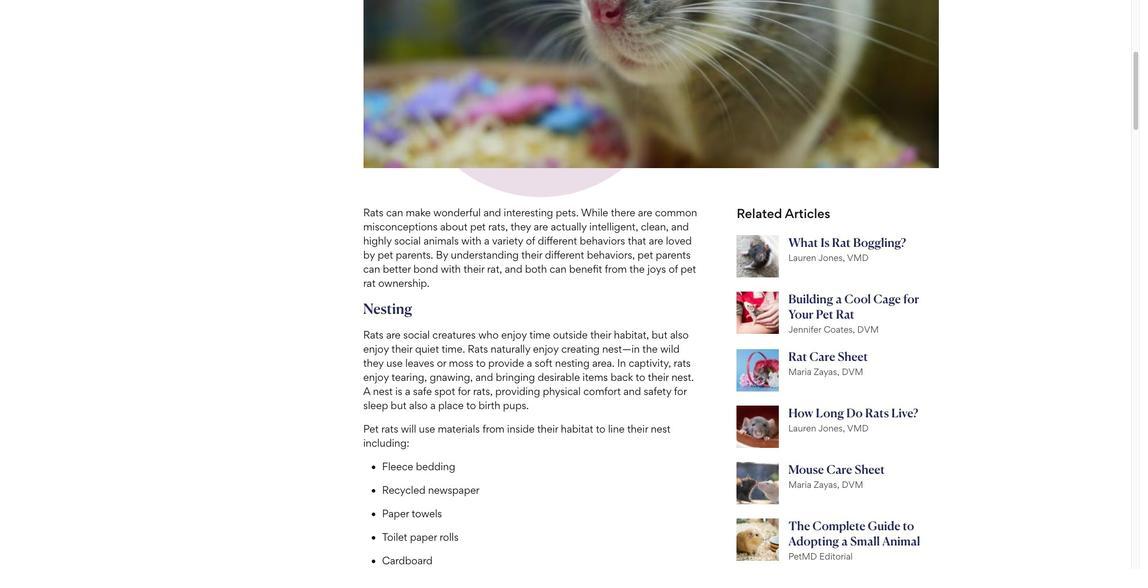 Task type: vqa. For each thing, say whether or not it's contained in the screenshot.
the bottom 'SHEET'
yes



Task type: locate. For each thing, give the bounding box(es) containing it.
to inside pet rats will use materials from inside their habitat to line their nest including:
[[596, 423, 606, 435]]

a left cool
[[836, 292, 842, 306]]

do
[[847, 406, 863, 421]]

but up wild
[[652, 329, 668, 341]]

with down by
[[441, 263, 461, 275]]

sheet inside the rat care sheet maria zayas, dvm
[[838, 349, 868, 364]]

jones, inside how long do rats live? lauren jones, vmd
[[818, 423, 845, 434]]

1 jones, from the top
[[818, 252, 845, 263]]

0 vertical spatial of
[[526, 235, 535, 247]]

nest inside pet rats will use materials from inside their habitat to line their nest including:
[[651, 423, 671, 435]]

1 vertical spatial lauren
[[789, 423, 816, 434]]

lauren down what
[[789, 252, 816, 263]]

0 vertical spatial rats
[[674, 357, 691, 369]]

1 vertical spatial rats
[[381, 423, 398, 435]]

how long do rats live? lauren jones, vmd
[[789, 406, 918, 434]]

different up 'benefit'
[[545, 249, 584, 261]]

for
[[904, 292, 919, 306], [458, 385, 471, 397], [674, 385, 687, 397]]

pet right about
[[470, 220, 486, 233]]

use up tearing,
[[386, 357, 403, 369]]

parents.
[[396, 249, 433, 261]]

1 vertical spatial sheet
[[855, 462, 885, 477]]

from inside the rats can make wonderful and interesting pets. while there are common misconceptions about pet rats, they are actually intelligent, clean, and highly social animals with a variety of different behaviors that are loved by pet parents. by understanding their different behaviors, pet parents can better bond with their rat, and both can benefit from the joys of pet rat ownership.
[[605, 263, 627, 275]]

can right both
[[550, 263, 567, 275]]

understanding
[[451, 249, 519, 261]]

habitat
[[561, 423, 593, 435]]

are
[[638, 206, 653, 219], [534, 220, 548, 233], [649, 235, 663, 247], [386, 329, 401, 341]]

use
[[386, 357, 403, 369], [419, 423, 435, 435]]

maria up the how
[[789, 366, 812, 378]]

0 vertical spatial nest
[[373, 385, 393, 397]]

for right cage
[[904, 292, 919, 306]]

jones,
[[818, 252, 845, 263], [818, 423, 845, 434]]

bedding
[[416, 460, 455, 473]]

also up wild
[[670, 329, 689, 341]]

0 horizontal spatial they
[[363, 357, 384, 369]]

rats up 'including:'
[[381, 423, 398, 435]]

0 vertical spatial different
[[538, 235, 577, 247]]

0 vertical spatial maria
[[789, 366, 812, 378]]

long
[[816, 406, 844, 421]]

mouse
[[789, 462, 824, 477]]

social
[[394, 235, 421, 247], [403, 329, 430, 341]]

2 jones, from the top
[[818, 423, 845, 434]]

nest down safety
[[651, 423, 671, 435]]

use right will
[[419, 423, 435, 435]]

guide
[[868, 519, 901, 533]]

1 vertical spatial rats,
[[473, 385, 493, 397]]

maria
[[789, 366, 812, 378], [789, 479, 812, 491]]

0 vertical spatial vmd
[[847, 252, 869, 263]]

0 vertical spatial the
[[630, 263, 645, 275]]

0 vertical spatial pet
[[816, 307, 834, 322]]

a up the understanding
[[484, 235, 490, 247]]

use inside the rats are social creatures who enjoy time outside their habitat, but also enjoy their quiet time. rats naturally enjoy creating nest—in the wild they use leaves or moss to provide a soft nesting area. in captivity, rats enjoy tearing, gnawing, and bringing desirable items back to their nest. a nest is a safe spot for rats, providing physical comfort and safety for sleep but also a place to birth pups.
[[386, 357, 403, 369]]

rat down 'jennifer' at right
[[789, 349, 807, 364]]

birth
[[479, 399, 501, 412]]

to up the "animal"
[[903, 519, 914, 533]]

0 vertical spatial care
[[810, 349, 835, 364]]

make
[[406, 206, 431, 219]]

jones, down 'is'
[[818, 252, 845, 263]]

1 horizontal spatial with
[[461, 235, 482, 247]]

1 horizontal spatial rats
[[674, 357, 691, 369]]

maria down the mouse
[[789, 479, 812, 491]]

lauren inside how long do rats live? lauren jones, vmd
[[789, 423, 816, 434]]

pet down highly
[[378, 249, 393, 261]]

they up a
[[363, 357, 384, 369]]

vmd down do
[[847, 423, 869, 434]]

0 vertical spatial zayas,
[[814, 366, 840, 378]]

1 lauren from the top
[[789, 252, 816, 263]]

time.
[[442, 343, 465, 355]]

rats can make wonderful and interesting pets. while there are common misconceptions about pet rats, they are actually intelligent, clean, and highly social animals with a variety of different behaviors that are loved by pet parents. by understanding their different behaviors, pet parents can better bond with their rat, and both can benefit from the joys of pet rat ownership.
[[363, 206, 697, 289]]

2 horizontal spatial can
[[550, 263, 567, 275]]

soft
[[535, 357, 553, 369]]

behaviors,
[[587, 249, 635, 261]]

from down birth
[[483, 423, 505, 435]]

0 horizontal spatial with
[[441, 263, 461, 275]]

their down the understanding
[[464, 263, 485, 275]]

1 horizontal spatial they
[[511, 220, 531, 233]]

1 vertical spatial pet
[[363, 423, 379, 435]]

zayas, for rat
[[814, 366, 840, 378]]

0 vertical spatial with
[[461, 235, 482, 247]]

for down gnawing,
[[458, 385, 471, 397]]

pet inside building a cool cage for your pet rat jennifer coates, dvm
[[816, 307, 834, 322]]

1 vertical spatial nest
[[651, 423, 671, 435]]

1 zayas, from the top
[[814, 366, 840, 378]]

are down "nesting"
[[386, 329, 401, 341]]

dvm up complete
[[842, 479, 863, 491]]

0 vertical spatial use
[[386, 357, 403, 369]]

1 horizontal spatial also
[[670, 329, 689, 341]]

2 lauren from the top
[[789, 423, 816, 434]]

with up the understanding
[[461, 235, 482, 247]]

use inside pet rats will use materials from inside their habitat to line their nest including:
[[419, 423, 435, 435]]

1 vertical spatial also
[[409, 399, 428, 412]]

jones, down long
[[818, 423, 845, 434]]

dvm right coates,
[[858, 324, 879, 335]]

and down provide on the left bottom
[[476, 371, 493, 383]]

2 maria from the top
[[789, 479, 812, 491]]

rats, up birth
[[473, 385, 493, 397]]

care right the mouse
[[827, 462, 852, 477]]

but down is
[[391, 399, 407, 412]]

zayas, inside mouse care sheet maria zayas, dvm
[[814, 479, 840, 491]]

1 horizontal spatial of
[[669, 263, 678, 275]]

is
[[395, 385, 402, 397]]

1 vertical spatial vmd
[[847, 423, 869, 434]]

rats right do
[[865, 406, 889, 421]]

intelligent,
[[589, 220, 638, 233]]

0 horizontal spatial pet
[[363, 423, 379, 435]]

rats up nest.
[[674, 357, 691, 369]]

rats inside the rats are social creatures who enjoy time outside their habitat, but also enjoy their quiet time. rats naturally enjoy creating nest—in the wild they use leaves or moss to provide a soft nesting area. in captivity, rats enjoy tearing, gnawing, and bringing desirable items back to their nest. a nest is a safe spot for rats, providing physical comfort and safety for sleep but also a place to birth pups.
[[674, 357, 691, 369]]

rats, inside the rats can make wonderful and interesting pets. while there are common misconceptions about pet rats, they are actually intelligent, clean, and highly social animals with a variety of different behaviors that are loved by pet parents. by understanding their different behaviors, pet parents can better bond with their rat, and both can benefit from the joys of pet rat ownership.
[[488, 220, 508, 233]]

social inside the rats can make wonderful and interesting pets. while there are common misconceptions about pet rats, they are actually intelligent, clean, and highly social animals with a variety of different behaviors that are loved by pet parents. by understanding their different behaviors, pet parents can better bond with their rat, and both can benefit from the joys of pet rat ownership.
[[394, 235, 421, 247]]

small
[[850, 534, 880, 549]]

toilet
[[382, 531, 407, 543]]

are inside the rats are social creatures who enjoy time outside their habitat, but also enjoy their quiet time. rats naturally enjoy creating nest—in the wild they use leaves or moss to provide a soft nesting area. in captivity, rats enjoy tearing, gnawing, and bringing desirable items back to their nest. a nest is a safe spot for rats, providing physical comfort and safety for sleep but also a place to birth pups.
[[386, 329, 401, 341]]

enjoy
[[501, 329, 527, 341], [363, 343, 389, 355], [533, 343, 559, 355], [363, 371, 389, 383]]

the inside the rats can make wonderful and interesting pets. while there are common misconceptions about pet rats, they are actually intelligent, clean, and highly social animals with a variety of different behaviors that are loved by pet parents. by understanding their different behaviors, pet parents can better bond with their rat, and both can benefit from the joys of pet rat ownership.
[[630, 263, 645, 275]]

zayas, up long
[[814, 366, 840, 378]]

their right line
[[627, 423, 648, 435]]

of right variety
[[526, 235, 535, 247]]

how
[[789, 406, 814, 421]]

outside
[[553, 329, 588, 341]]

they
[[511, 220, 531, 233], [363, 357, 384, 369]]

0 horizontal spatial rats
[[381, 423, 398, 435]]

a right is
[[405, 385, 410, 397]]

lauren down the how
[[789, 423, 816, 434]]

1 vertical spatial with
[[441, 263, 461, 275]]

1 vertical spatial maria
[[789, 479, 812, 491]]

enjoy up a
[[363, 371, 389, 383]]

the left joys
[[630, 263, 645, 275]]

creating
[[561, 343, 600, 355]]

interesting
[[504, 206, 553, 219]]

rats are social creatures who enjoy time outside their habitat, but also enjoy their quiet time. rats naturally enjoy creating nest—in the wild they use leaves or moss to provide a soft nesting area. in captivity, rats enjoy tearing, gnawing, and bringing desirable items back to their nest. a nest is a safe spot for rats, providing physical comfort and safety for sleep but also a place to birth pups.
[[363, 329, 694, 412]]

pet up 'including:'
[[363, 423, 379, 435]]

rat right 'is'
[[832, 235, 851, 250]]

maria inside mouse care sheet maria zayas, dvm
[[789, 479, 812, 491]]

social up quiet
[[403, 329, 430, 341]]

0 horizontal spatial of
[[526, 235, 535, 247]]

of down parents
[[669, 263, 678, 275]]

bringing
[[496, 371, 535, 383]]

to left line
[[596, 423, 606, 435]]

leaves
[[405, 357, 434, 369]]

the up captivity,
[[643, 343, 658, 355]]

maria inside the rat care sheet maria zayas, dvm
[[789, 366, 812, 378]]

habitat,
[[614, 329, 649, 341]]

spot
[[435, 385, 455, 397]]

0 vertical spatial jones,
[[818, 252, 845, 263]]

vmd down "boggling?"
[[847, 252, 869, 263]]

cardboard
[[382, 555, 433, 567]]

maria for mouse
[[789, 479, 812, 491]]

for down nest.
[[674, 385, 687, 397]]

safe
[[413, 385, 432, 397]]

1 horizontal spatial can
[[386, 206, 403, 219]]

2 vmd from the top
[[847, 423, 869, 434]]

mouse care sheet maria zayas, dvm
[[789, 462, 885, 491]]

enjoy up the soft
[[533, 343, 559, 355]]

enjoy down "nesting"
[[363, 343, 389, 355]]

zayas, for mouse
[[814, 479, 840, 491]]

pet down building
[[816, 307, 834, 322]]

recycled
[[382, 484, 426, 496]]

in
[[617, 357, 626, 369]]

1 maria from the top
[[789, 366, 812, 378]]

rat
[[363, 277, 376, 289]]

but
[[652, 329, 668, 341], [391, 399, 407, 412]]

0 vertical spatial rats,
[[488, 220, 508, 233]]

care down coates,
[[810, 349, 835, 364]]

with
[[461, 235, 482, 247], [441, 263, 461, 275]]

they inside the rats can make wonderful and interesting pets. while there are common misconceptions about pet rats, they are actually intelligent, clean, and highly social animals with a variety of different behaviors that are loved by pet parents. by understanding their different behaviors, pet parents can better bond with their rat, and both can benefit from the joys of pet rat ownership.
[[511, 220, 531, 233]]

0 vertical spatial lauren
[[789, 252, 816, 263]]

2 vertical spatial dvm
[[842, 479, 863, 491]]

care inside mouse care sheet maria zayas, dvm
[[827, 462, 852, 477]]

nesting
[[363, 300, 412, 318]]

lauren
[[789, 252, 816, 263], [789, 423, 816, 434]]

1 vertical spatial jones,
[[818, 423, 845, 434]]

rat
[[832, 235, 851, 250], [836, 307, 855, 322], [789, 349, 807, 364]]

1 vertical spatial care
[[827, 462, 852, 477]]

pets.
[[556, 206, 579, 219]]

nest up sleep
[[373, 385, 393, 397]]

a inside the complete guide to adopting a small animal petmd editorial
[[842, 534, 848, 549]]

will
[[401, 423, 416, 435]]

dvm for mouse care sheet
[[842, 479, 863, 491]]

different down actually
[[538, 235, 577, 247]]

dvm up do
[[842, 366, 863, 378]]

can up "misconceptions" on the left top of page
[[386, 206, 403, 219]]

captivity,
[[629, 357, 671, 369]]

the inside the rats are social creatures who enjoy time outside their habitat, but also enjoy their quiet time. rats naturally enjoy creating nest—in the wild they use leaves or moss to provide a soft nesting area. in captivity, rats enjoy tearing, gnawing, and bringing desirable items back to their nest. a nest is a safe spot for rats, providing physical comfort and safety for sleep but also a place to birth pups.
[[643, 343, 658, 355]]

0 vertical spatial rat
[[832, 235, 851, 250]]

0 vertical spatial sheet
[[838, 349, 868, 364]]

from inside pet rats will use materials from inside their habitat to line their nest including:
[[483, 423, 505, 435]]

rats, up variety
[[488, 220, 508, 233]]

can up rat
[[363, 263, 380, 275]]

dvm inside the rat care sheet maria zayas, dvm
[[842, 366, 863, 378]]

the
[[630, 263, 645, 275], [643, 343, 658, 355]]

1 horizontal spatial use
[[419, 423, 435, 435]]

care for rat
[[810, 349, 835, 364]]

clean,
[[641, 220, 669, 233]]

0 vertical spatial they
[[511, 220, 531, 233]]

petmd
[[789, 551, 817, 562]]

their right inside
[[537, 423, 558, 435]]

zayas, inside the rat care sheet maria zayas, dvm
[[814, 366, 840, 378]]

1 vertical spatial zayas,
[[814, 479, 840, 491]]

pet
[[816, 307, 834, 322], [363, 423, 379, 435]]

0 vertical spatial dvm
[[858, 324, 879, 335]]

0 horizontal spatial but
[[391, 399, 407, 412]]

0 vertical spatial but
[[652, 329, 668, 341]]

1 horizontal spatial from
[[605, 263, 627, 275]]

building a cool cage for your pet rat jennifer coates, dvm
[[789, 292, 919, 335]]

they down interesting
[[511, 220, 531, 233]]

0 horizontal spatial nest
[[373, 385, 393, 397]]

1 horizontal spatial but
[[652, 329, 668, 341]]

1 vertical spatial the
[[643, 343, 658, 355]]

1 vertical spatial use
[[419, 423, 435, 435]]

rat up coates,
[[836, 307, 855, 322]]

rats, inside the rats are social creatures who enjoy time outside their habitat, but also enjoy their quiet time. rats naturally enjoy creating nest—in the wild they use leaves or moss to provide a soft nesting area. in captivity, rats enjoy tearing, gnawing, and bringing desirable items back to their nest. a nest is a safe spot for rats, providing physical comfort and safety for sleep but also a place to birth pups.
[[473, 385, 493, 397]]

inside
[[507, 423, 535, 435]]

rats,
[[488, 220, 508, 233], [473, 385, 493, 397]]

tearing,
[[392, 371, 427, 383]]

a down complete
[[842, 534, 848, 549]]

0 horizontal spatial use
[[386, 357, 403, 369]]

1 vertical spatial from
[[483, 423, 505, 435]]

are down interesting
[[534, 220, 548, 233]]

1 horizontal spatial nest
[[651, 423, 671, 435]]

1 vertical spatial rat
[[836, 307, 855, 322]]

zayas, down the mouse
[[814, 479, 840, 491]]

2 zayas, from the top
[[814, 479, 840, 491]]

vmd
[[847, 252, 869, 263], [847, 423, 869, 434]]

sheet inside mouse care sheet maria zayas, dvm
[[855, 462, 885, 477]]

a
[[484, 235, 490, 247], [836, 292, 842, 306], [527, 357, 532, 369], [405, 385, 410, 397], [430, 399, 436, 412], [842, 534, 848, 549]]

also
[[670, 329, 689, 341], [409, 399, 428, 412]]

social up parents. at the left
[[394, 235, 421, 247]]

1 vertical spatial but
[[391, 399, 407, 412]]

0 vertical spatial social
[[394, 235, 421, 247]]

0 horizontal spatial from
[[483, 423, 505, 435]]

articles
[[785, 206, 831, 221]]

1 vmd from the top
[[847, 252, 869, 263]]

animal
[[883, 534, 920, 549]]

their up safety
[[648, 371, 669, 383]]

care inside the rat care sheet maria zayas, dvm
[[810, 349, 835, 364]]

0 horizontal spatial for
[[458, 385, 471, 397]]

close-up of a gray and white rat image
[[363, 0, 939, 168]]

their up leaves in the left of the page
[[392, 343, 413, 355]]

also down the safe
[[409, 399, 428, 412]]

sheet down coates,
[[838, 349, 868, 364]]

1 vertical spatial dvm
[[842, 366, 863, 378]]

0 horizontal spatial also
[[409, 399, 428, 412]]

1 horizontal spatial pet
[[816, 307, 834, 322]]

sheet
[[838, 349, 868, 364], [855, 462, 885, 477]]

0 vertical spatial from
[[605, 263, 627, 275]]

sheet down how long do rats live? lauren jones, vmd
[[855, 462, 885, 477]]

2 horizontal spatial for
[[904, 292, 919, 306]]

benefit
[[569, 263, 602, 275]]

rats up highly
[[363, 206, 384, 219]]

to
[[476, 357, 486, 369], [636, 371, 645, 383], [466, 399, 476, 412], [596, 423, 606, 435], [903, 519, 914, 533]]

rat inside the rat care sheet maria zayas, dvm
[[789, 349, 807, 364]]

their up both
[[521, 249, 542, 261]]

cool
[[845, 292, 871, 306]]

dvm inside mouse care sheet maria zayas, dvm
[[842, 479, 863, 491]]

from down behaviors, on the right of page
[[605, 263, 627, 275]]

animals
[[424, 235, 459, 247]]

dvm
[[858, 324, 879, 335], [842, 366, 863, 378], [842, 479, 863, 491]]

1 vertical spatial they
[[363, 357, 384, 369]]

their
[[521, 249, 542, 261], [464, 263, 485, 275], [590, 329, 611, 341], [392, 343, 413, 355], [648, 371, 669, 383], [537, 423, 558, 435], [627, 423, 648, 435]]

can
[[386, 206, 403, 219], [363, 263, 380, 275], [550, 263, 567, 275]]

rats inside pet rats will use materials from inside their habitat to line their nest including:
[[381, 423, 398, 435]]

2 vertical spatial rat
[[789, 349, 807, 364]]

1 vertical spatial social
[[403, 329, 430, 341]]



Task type: describe. For each thing, give the bounding box(es) containing it.
they inside the rats are social creatures who enjoy time outside their habitat, but also enjoy their quiet time. rats naturally enjoy creating nest—in the wild they use leaves or moss to provide a soft nesting area. in captivity, rats enjoy tearing, gnawing, and bringing desirable items back to their nest. a nest is a safe spot for rats, providing physical comfort and safety for sleep but also a place to birth pups.
[[363, 357, 384, 369]]

enjoy up naturally
[[501, 329, 527, 341]]

providing
[[495, 385, 540, 397]]

vmd inside how long do rats live? lauren jones, vmd
[[847, 423, 869, 434]]

and up loved
[[671, 220, 689, 233]]

0 horizontal spatial can
[[363, 263, 380, 275]]

quiet
[[415, 343, 439, 355]]

there
[[611, 206, 635, 219]]

jennifer
[[789, 324, 822, 335]]

sheet for rat care sheet
[[838, 349, 868, 364]]

while
[[581, 206, 608, 219]]

dvm for rat care sheet
[[842, 366, 863, 378]]

towels
[[412, 508, 442, 520]]

by
[[363, 249, 375, 261]]

a left the soft
[[527, 357, 532, 369]]

comfort
[[584, 385, 621, 397]]

paper
[[382, 508, 409, 520]]

are up clean,
[[638, 206, 653, 219]]

rats inside the rats can make wonderful and interesting pets. while there are common misconceptions about pet rats, they are actually intelligent, clean, and highly social animals with a variety of different behaviors that are loved by pet parents. by understanding their different behaviors, pet parents can better bond with their rat, and both can benefit from the joys of pet rat ownership.
[[363, 206, 384, 219]]

naturally
[[491, 343, 531, 355]]

better
[[383, 263, 411, 275]]

to down captivity,
[[636, 371, 645, 383]]

sleep
[[363, 399, 388, 412]]

pet rats will use materials from inside their habitat to line their nest including:
[[363, 423, 671, 449]]

pups.
[[503, 399, 529, 412]]

bond
[[414, 263, 438, 275]]

behaviors
[[580, 235, 625, 247]]

their up nest—in
[[590, 329, 611, 341]]

pet down parents
[[681, 263, 696, 275]]

the
[[789, 519, 810, 533]]

recycled newspaper
[[382, 484, 480, 496]]

rats down "nesting"
[[363, 329, 384, 341]]

for inside building a cool cage for your pet rat jennifer coates, dvm
[[904, 292, 919, 306]]

pet down that
[[638, 249, 653, 261]]

physical
[[543, 385, 581, 397]]

and right 'rat,'
[[505, 263, 523, 275]]

to right moss
[[476, 357, 486, 369]]

actually
[[551, 220, 587, 233]]

variety
[[492, 235, 523, 247]]

about
[[440, 220, 468, 233]]

place
[[438, 399, 464, 412]]

rolls
[[440, 531, 459, 543]]

related
[[737, 206, 782, 221]]

pet inside pet rats will use materials from inside their habitat to line their nest including:
[[363, 423, 379, 435]]

and down back
[[624, 385, 641, 397]]

live?
[[892, 406, 918, 421]]

are down clean,
[[649, 235, 663, 247]]

back
[[611, 371, 633, 383]]

moss
[[449, 357, 474, 369]]

lauren inside what is rat boggling? lauren jones, vmd
[[789, 252, 816, 263]]

ownership.
[[378, 277, 430, 289]]

including:
[[363, 437, 409, 449]]

1 vertical spatial different
[[545, 249, 584, 261]]

a
[[363, 385, 370, 397]]

the complete guide to adopting a small animal petmd editorial
[[789, 519, 920, 562]]

rat,
[[487, 263, 502, 275]]

jones, inside what is rat boggling? lauren jones, vmd
[[818, 252, 845, 263]]

wonderful
[[434, 206, 481, 219]]

fleece bedding
[[382, 460, 455, 473]]

adopting
[[789, 534, 839, 549]]

highly
[[363, 235, 392, 247]]

safety
[[644, 385, 672, 397]]

rat inside building a cool cage for your pet rat jennifer coates, dvm
[[836, 307, 855, 322]]

to inside the complete guide to adopting a small animal petmd editorial
[[903, 519, 914, 533]]

newspaper
[[428, 484, 480, 496]]

both
[[525, 263, 547, 275]]

common
[[655, 206, 697, 219]]

time
[[530, 329, 550, 341]]

maria for rat
[[789, 366, 812, 378]]

rats inside how long do rats live? lauren jones, vmd
[[865, 406, 889, 421]]

line
[[608, 423, 625, 435]]

is
[[821, 235, 830, 250]]

boggling?
[[853, 235, 906, 250]]

sheet for mouse care sheet
[[855, 462, 885, 477]]

nest—in
[[602, 343, 640, 355]]

to left birth
[[466, 399, 476, 412]]

1 horizontal spatial for
[[674, 385, 687, 397]]

editorial
[[820, 551, 853, 562]]

rat inside what is rat boggling? lauren jones, vmd
[[832, 235, 851, 250]]

a inside the rats can make wonderful and interesting pets. while there are common misconceptions about pet rats, they are actually intelligent, clean, and highly social animals with a variety of different behaviors that are loved by pet parents. by understanding their different behaviors, pet parents can better bond with their rat, and both can benefit from the joys of pet rat ownership.
[[484, 235, 490, 247]]

your
[[789, 307, 814, 322]]

0 vertical spatial also
[[670, 329, 689, 341]]

vmd inside what is rat boggling? lauren jones, vmd
[[847, 252, 869, 263]]

area.
[[592, 357, 615, 369]]

a down the safe
[[430, 399, 436, 412]]

a inside building a cool cage for your pet rat jennifer coates, dvm
[[836, 292, 842, 306]]

desirable
[[538, 371, 580, 383]]

nest inside the rats are social creatures who enjoy time outside their habitat, but also enjoy their quiet time. rats naturally enjoy creating nest—in the wild they use leaves or moss to provide a soft nesting area. in captivity, rats enjoy tearing, gnawing, and bringing desirable items back to their nest. a nest is a safe spot for rats, providing physical comfort and safety for sleep but also a place to birth pups.
[[373, 385, 393, 397]]

paper
[[410, 531, 437, 543]]

or
[[437, 357, 446, 369]]

who
[[478, 329, 499, 341]]

misconceptions
[[363, 220, 438, 233]]

rats down who
[[468, 343, 488, 355]]

complete
[[813, 519, 866, 533]]

nest.
[[672, 371, 694, 383]]

care for mouse
[[827, 462, 852, 477]]

what
[[789, 235, 818, 250]]

and up variety
[[484, 206, 501, 219]]

parents
[[656, 249, 691, 261]]

gnawing,
[[430, 371, 473, 383]]

building
[[789, 292, 833, 306]]

provide
[[488, 357, 524, 369]]

1 vertical spatial of
[[669, 263, 678, 275]]

materials
[[438, 423, 480, 435]]

social inside the rats are social creatures who enjoy time outside their habitat, but also enjoy their quiet time. rats naturally enjoy creating nest—in the wild they use leaves or moss to provide a soft nesting area. in captivity, rats enjoy tearing, gnawing, and bringing desirable items back to their nest. a nest is a safe spot for rats, providing physical comfort and safety for sleep but also a place to birth pups.
[[403, 329, 430, 341]]

wild
[[660, 343, 680, 355]]

what is rat boggling? lauren jones, vmd
[[789, 235, 906, 263]]

dvm inside building a cool cage for your pet rat jennifer coates, dvm
[[858, 324, 879, 335]]

nesting
[[555, 357, 590, 369]]

cage
[[874, 292, 901, 306]]

toilet paper rolls
[[382, 531, 459, 543]]

loved
[[666, 235, 692, 247]]

coates,
[[824, 324, 855, 335]]



